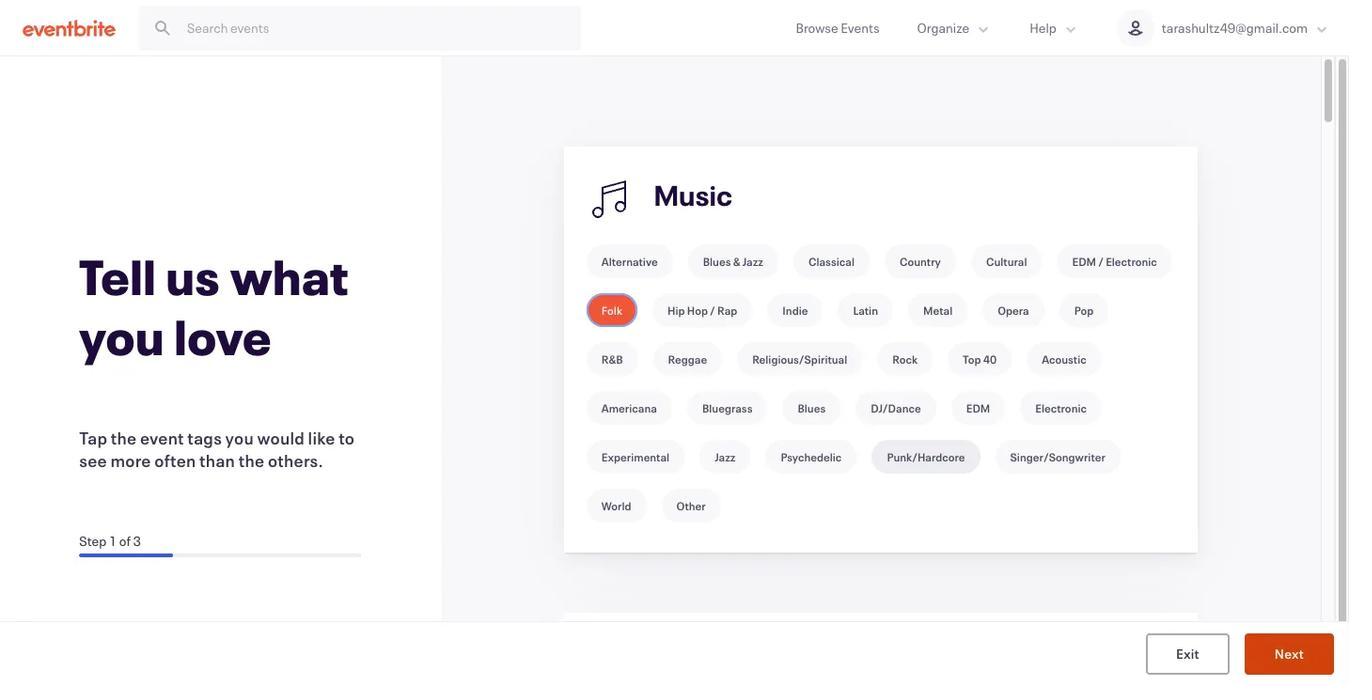 Task type: locate. For each thing, give the bounding box(es) containing it.
/ up pop button
[[1099, 254, 1104, 269]]

what
[[230, 244, 349, 308]]

eventbrite image
[[23, 18, 116, 37]]

love
[[174, 304, 272, 368]]

tarashultz49@gmail.com link
[[1098, 0, 1350, 55]]

blues
[[703, 254, 731, 269], [798, 401, 826, 416]]

1 horizontal spatial jazz
[[743, 254, 764, 269]]

0 horizontal spatial blues
[[703, 254, 731, 269]]

blues up the psychedelic
[[798, 401, 826, 416]]

0 vertical spatial /
[[1099, 254, 1104, 269]]

rock button
[[878, 342, 933, 376]]

jazz
[[743, 254, 764, 269], [715, 450, 736, 465]]

you left the us
[[79, 304, 165, 368]]

music
[[654, 177, 733, 214]]

blues left the &
[[703, 254, 731, 269]]

1 horizontal spatial edm
[[1073, 254, 1097, 269]]

3
[[133, 532, 141, 550]]

1 horizontal spatial electronic
[[1106, 254, 1158, 269]]

step
[[79, 532, 107, 550]]

jazz inside button
[[715, 450, 736, 465]]

classical
[[809, 254, 855, 269]]

jazz down bluegrass
[[715, 450, 736, 465]]

top 40 button
[[948, 342, 1012, 376]]

1 vertical spatial edm
[[967, 401, 991, 416]]

event
[[140, 426, 184, 449]]

you
[[79, 304, 165, 368], [225, 426, 254, 449]]

1 vertical spatial jazz
[[715, 450, 736, 465]]

rap
[[718, 303, 738, 318]]

0 vertical spatial you
[[79, 304, 165, 368]]

/ left rap at the top right of page
[[710, 303, 716, 318]]

edm
[[1073, 254, 1097, 269], [967, 401, 991, 416]]

the
[[111, 426, 137, 449], [239, 449, 265, 472]]

browse
[[796, 19, 839, 37]]

&
[[733, 254, 741, 269]]

1 vertical spatial blues
[[798, 401, 826, 416]]

world button
[[587, 489, 647, 523]]

0 horizontal spatial edm
[[967, 401, 991, 416]]

/ inside button
[[710, 303, 716, 318]]

hop
[[687, 303, 708, 318]]

metal
[[924, 303, 953, 318]]

country button
[[885, 245, 956, 278]]

tags
[[187, 426, 222, 449]]

would
[[257, 426, 305, 449]]

0 vertical spatial edm
[[1073, 254, 1097, 269]]

r&b button
[[587, 342, 638, 376]]

more
[[110, 449, 151, 472]]

help link
[[1011, 0, 1098, 55]]

indie button
[[768, 293, 823, 327]]

jazz right the &
[[743, 254, 764, 269]]

1 vertical spatial you
[[225, 426, 254, 449]]

1
[[109, 532, 117, 550]]

the right 'tap'
[[111, 426, 137, 449]]

1 horizontal spatial /
[[1099, 254, 1104, 269]]

0 horizontal spatial the
[[111, 426, 137, 449]]

you right the tags in the bottom of the page
[[225, 426, 254, 449]]

0 vertical spatial blues
[[703, 254, 731, 269]]

see
[[79, 449, 107, 472]]

of
[[119, 532, 131, 550]]

dj/dance
[[871, 401, 921, 416]]

jazz button
[[700, 440, 751, 474]]

jazz inside button
[[743, 254, 764, 269]]

1 horizontal spatial blues
[[798, 401, 826, 416]]

the right than
[[239, 449, 265, 472]]

0 horizontal spatial /
[[710, 303, 716, 318]]

cultural button
[[971, 245, 1042, 278]]

top 40
[[963, 352, 997, 367]]

exit
[[1177, 645, 1200, 663]]

browse events
[[796, 19, 880, 37]]

0 horizontal spatial you
[[79, 304, 165, 368]]

hip hop / rap
[[668, 303, 738, 318]]

/
[[1099, 254, 1104, 269], [710, 303, 716, 318]]

0 horizontal spatial electronic
[[1036, 401, 1087, 416]]

1 horizontal spatial you
[[225, 426, 254, 449]]

pop button
[[1060, 293, 1109, 327]]

1 vertical spatial electronic
[[1036, 401, 1087, 416]]

edm up pop
[[1073, 254, 1097, 269]]

psychedelic button
[[766, 440, 857, 474]]

metal button
[[908, 293, 968, 327]]

0 vertical spatial jazz
[[743, 254, 764, 269]]

1 vertical spatial /
[[710, 303, 716, 318]]

tell
[[79, 244, 156, 308]]

punk/hardcore button
[[872, 440, 980, 474]]

next
[[1275, 645, 1304, 663]]

americana
[[602, 401, 657, 416]]

electronic button
[[1021, 391, 1102, 425]]

electronic down "acoustic"
[[1036, 401, 1087, 416]]

exit button
[[1146, 634, 1230, 675]]

edm button
[[952, 391, 1006, 425]]

religious/spiritual button
[[737, 342, 863, 376]]

electronic up pop button
[[1106, 254, 1158, 269]]

tap
[[79, 426, 107, 449]]

0 horizontal spatial jazz
[[715, 450, 736, 465]]

electronic
[[1106, 254, 1158, 269], [1036, 401, 1087, 416]]

hip hop / rap button
[[653, 293, 753, 327]]

us
[[166, 244, 221, 308]]

edm down "top 40"
[[967, 401, 991, 416]]



Task type: vqa. For each thing, say whether or not it's contained in the screenshot.
Religious/Spiritual button
yes



Task type: describe. For each thing, give the bounding box(es) containing it.
psychedelic
[[781, 450, 842, 465]]

events
[[841, 19, 880, 37]]

reggae button
[[653, 342, 722, 376]]

than
[[199, 449, 235, 472]]

next button
[[1245, 634, 1335, 675]]

alternative
[[602, 254, 658, 269]]

1 horizontal spatial the
[[239, 449, 265, 472]]

other button
[[662, 489, 721, 523]]

browse events link
[[777, 0, 899, 55]]

hip
[[668, 303, 685, 318]]

dj/dance button
[[856, 391, 936, 425]]

americana button
[[587, 391, 672, 425]]

you inside tell us what you love
[[79, 304, 165, 368]]

opera
[[998, 303, 1030, 318]]

edm for edm / electronic
[[1073, 254, 1097, 269]]

indie
[[783, 303, 808, 318]]

tell us what you love
[[79, 244, 349, 368]]

cultural
[[986, 254, 1027, 269]]

other
[[677, 498, 706, 513]]

acoustic button
[[1027, 342, 1102, 376]]

religious/spiritual
[[753, 352, 848, 367]]

step 1 of 3
[[79, 532, 141, 550]]

folk
[[602, 303, 623, 318]]

0 vertical spatial electronic
[[1106, 254, 1158, 269]]

bluegrass
[[702, 401, 753, 416]]

bluegrass button
[[687, 391, 768, 425]]

edm for edm
[[967, 401, 991, 416]]

edm / electronic
[[1073, 254, 1158, 269]]

organize
[[917, 19, 970, 37]]

tarashultz49@gmail.com
[[1162, 19, 1308, 37]]

tap the event tags you would like to see more often than the others.
[[79, 426, 355, 472]]

blues & jazz button
[[688, 245, 779, 278]]

top
[[963, 352, 981, 367]]

experimental button
[[587, 440, 685, 474]]

latin button
[[838, 293, 893, 327]]

reggae
[[668, 352, 707, 367]]

folk button
[[587, 293, 638, 327]]

40
[[984, 352, 997, 367]]

blues for blues & jazz
[[703, 254, 731, 269]]

singer/songwriter
[[1011, 450, 1106, 465]]

country
[[900, 254, 941, 269]]

opera button
[[983, 293, 1045, 327]]

experimental
[[602, 450, 670, 465]]

you inside tap the event tags you would like to see more often than the others.
[[225, 426, 254, 449]]

progressbar image
[[79, 553, 173, 557]]

r&b
[[602, 352, 623, 367]]

like
[[308, 426, 335, 449]]

pop
[[1075, 303, 1094, 318]]

rock
[[893, 352, 918, 367]]

help
[[1030, 19, 1057, 37]]

blues & jazz
[[703, 254, 764, 269]]

world
[[602, 498, 632, 513]]

classical button
[[794, 245, 870, 278]]

acoustic
[[1042, 352, 1087, 367]]

/ inside button
[[1099, 254, 1104, 269]]

blues for blues
[[798, 401, 826, 416]]

blues button
[[783, 391, 841, 425]]

to
[[339, 426, 355, 449]]

progressbar progress bar
[[79, 553, 361, 557]]

edm / electronic button
[[1058, 245, 1173, 278]]

latin
[[853, 303, 878, 318]]

others.
[[268, 449, 324, 472]]

alternative button
[[587, 245, 673, 278]]

often
[[154, 449, 196, 472]]

organize link
[[899, 0, 1011, 55]]

singer/songwriter button
[[996, 440, 1121, 474]]



